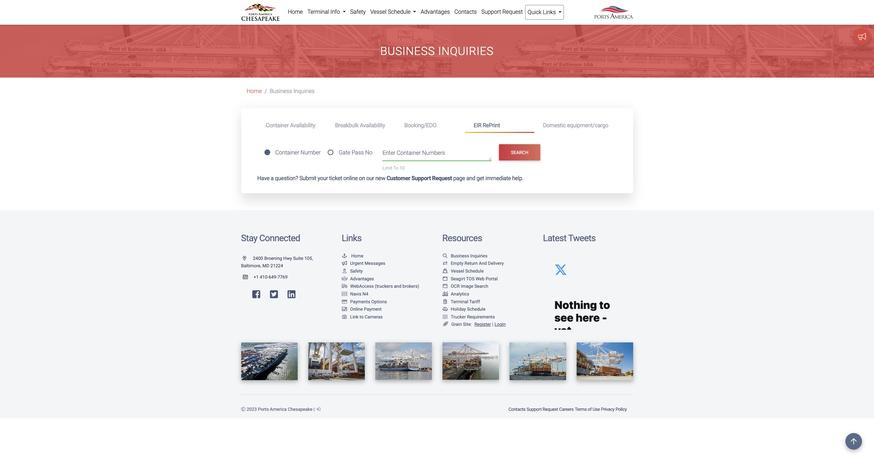 Task type: locate. For each thing, give the bounding box(es) containing it.
1 vertical spatial schedule
[[465, 269, 484, 274]]

have a question? submit your ticket online on our new customer support request page and get immediate help.
[[257, 175, 524, 182]]

1 horizontal spatial links
[[543, 9, 556, 16]]

2 vertical spatial support
[[527, 407, 542, 413]]

online payment
[[350, 307, 382, 312]]

connected
[[259, 233, 300, 244]]

2 horizontal spatial home
[[351, 254, 364, 259]]

availability for container availability
[[290, 122, 315, 129]]

1 vertical spatial safety link
[[342, 269, 363, 274]]

no
[[365, 150, 373, 156]]

0 horizontal spatial vessel
[[370, 8, 387, 15]]

copyright image
[[241, 408, 246, 412]]

availability
[[290, 122, 315, 129], [360, 122, 385, 129]]

vessel schedule
[[370, 8, 412, 15], [451, 269, 484, 274]]

container left number
[[275, 150, 299, 156]]

0 vertical spatial contacts
[[455, 8, 477, 15]]

terminal for terminal tariff
[[451, 299, 469, 305]]

1 vertical spatial contacts
[[509, 407, 526, 413]]

cameras
[[365, 315, 383, 320]]

return
[[465, 261, 478, 267]]

latest
[[543, 233, 567, 244]]

on
[[359, 175, 365, 182]]

container storage image
[[342, 293, 347, 297]]

search image
[[443, 254, 448, 259]]

trucker requirements link
[[443, 315, 495, 320]]

1 horizontal spatial support request link
[[526, 404, 559, 416]]

0 vertical spatial vessel schedule link
[[368, 5, 419, 19]]

1 horizontal spatial request
[[503, 8, 523, 15]]

home for home link associated with the terminal info link
[[288, 8, 303, 15]]

1 vertical spatial |
[[314, 407, 315, 413]]

safety link for the terminal info link
[[348, 5, 368, 19]]

credit card front image
[[342, 308, 347, 312]]

suite
[[293, 256, 303, 261]]

support request link left quick
[[479, 5, 525, 19]]

1 vertical spatial support
[[412, 175, 431, 182]]

browser image inside seagirt tos web portal link
[[443, 277, 448, 282]]

safety down urgent
[[350, 269, 363, 274]]

tariff
[[470, 299, 480, 305]]

search up help.
[[511, 150, 529, 155]]

to
[[394, 166, 399, 171]]

container up container number
[[266, 122, 289, 129]]

inquiries
[[438, 45, 494, 58], [294, 88, 315, 95], [470, 254, 488, 259]]

1 availability from the left
[[290, 122, 315, 129]]

browser image
[[443, 277, 448, 282], [443, 285, 448, 289]]

urgent messages
[[350, 261, 385, 267]]

domestic
[[543, 122, 566, 129]]

0 vertical spatial business
[[380, 45, 435, 58]]

list alt image
[[443, 315, 448, 320]]

0 vertical spatial terminal
[[308, 8, 329, 15]]

navis n4
[[350, 292, 368, 297]]

1 horizontal spatial home
[[288, 8, 303, 15]]

2 vertical spatial schedule
[[467, 307, 486, 312]]

1 horizontal spatial support
[[482, 8, 501, 15]]

browser image inside ocr image search link
[[443, 285, 448, 289]]

0 vertical spatial support request link
[[479, 5, 525, 19]]

and left get
[[467, 175, 476, 182]]

customer support request link
[[387, 175, 452, 182]]

1 vertical spatial home
[[247, 88, 262, 95]]

0 horizontal spatial terminal
[[308, 8, 329, 15]]

0 vertical spatial home link
[[286, 5, 305, 19]]

quick links link
[[525, 5, 564, 20]]

resources
[[443, 233, 482, 244]]

support request
[[482, 8, 523, 15]]

navis n4 link
[[342, 292, 368, 297]]

0 horizontal spatial links
[[342, 233, 362, 244]]

0 vertical spatial links
[[543, 9, 556, 16]]

1 vertical spatial contacts link
[[508, 404, 526, 416]]

0 vertical spatial safety link
[[348, 5, 368, 19]]

1 vertical spatial support request link
[[526, 404, 559, 416]]

0 vertical spatial safety
[[350, 8, 366, 15]]

terminal down analytics on the right of the page
[[451, 299, 469, 305]]

portal
[[486, 277, 498, 282]]

649-
[[269, 275, 278, 280]]

1 horizontal spatial advantages link
[[419, 5, 452, 19]]

1 browser image from the top
[[443, 277, 448, 282]]

0 vertical spatial contacts link
[[452, 5, 479, 19]]

0 vertical spatial advantages
[[421, 8, 450, 15]]

1 horizontal spatial |
[[492, 322, 494, 328]]

2 vertical spatial home link
[[342, 254, 364, 259]]

1 vertical spatial business
[[270, 88, 292, 95]]

numbers
[[422, 150, 445, 157]]

1 horizontal spatial home link
[[286, 5, 305, 19]]

0 vertical spatial inquiries
[[438, 45, 494, 58]]

request left quick
[[503, 8, 523, 15]]

booking/edo
[[405, 122, 437, 129]]

1 vertical spatial vessel schedule
[[451, 269, 484, 274]]

bells image
[[443, 308, 448, 312]]

availability up container number
[[290, 122, 315, 129]]

0 vertical spatial |
[[492, 322, 494, 328]]

1 horizontal spatial vessel schedule link
[[443, 269, 484, 274]]

support request link
[[479, 5, 525, 19], [526, 404, 559, 416]]

register link
[[473, 322, 491, 328]]

0 horizontal spatial request
[[432, 175, 452, 182]]

of
[[588, 407, 592, 413]]

2400 broening hwy suite 105, baltimore, md 21224 link
[[241, 256, 313, 269]]

urgent messages link
[[342, 261, 385, 267]]

0 vertical spatial advantages link
[[419, 5, 452, 19]]

search down the web
[[475, 284, 489, 289]]

links up anchor icon
[[342, 233, 362, 244]]

request
[[503, 8, 523, 15], [432, 175, 452, 182], [543, 407, 558, 413]]

| left sign in icon
[[314, 407, 315, 413]]

1 horizontal spatial vessel
[[451, 269, 464, 274]]

1 horizontal spatial contacts
[[509, 407, 526, 413]]

0 horizontal spatial vessel schedule link
[[368, 5, 419, 19]]

online
[[344, 175, 358, 182]]

1 horizontal spatial availability
[[360, 122, 385, 129]]

browser image up analytics icon
[[443, 285, 448, 289]]

wheat image
[[443, 322, 449, 327]]

online
[[350, 307, 363, 312]]

grain
[[452, 322, 462, 328]]

request left the page
[[432, 175, 452, 182]]

ship image
[[443, 270, 448, 274]]

1 vertical spatial vessel schedule link
[[443, 269, 484, 274]]

0 vertical spatial search
[[511, 150, 529, 155]]

careers link
[[559, 404, 575, 416]]

1 horizontal spatial vessel schedule
[[451, 269, 484, 274]]

ticket
[[329, 175, 342, 182]]

seagirt
[[451, 277, 465, 282]]

booking/edo link
[[396, 119, 465, 132]]

home link for urgent messages link
[[342, 254, 364, 259]]

privacy policy link
[[601, 404, 628, 416]]

a
[[271, 175, 274, 182]]

105,
[[305, 256, 313, 261]]

login
[[495, 322, 506, 328]]

0 vertical spatial browser image
[[443, 277, 448, 282]]

safety link right info
[[348, 5, 368, 19]]

terminal left info
[[308, 8, 329, 15]]

advantages link
[[419, 5, 452, 19], [342, 277, 374, 282]]

1 vertical spatial safety
[[350, 269, 363, 274]]

2 vertical spatial inquiries
[[470, 254, 488, 259]]

file invoice image
[[443, 300, 448, 305]]

2 availability from the left
[[360, 122, 385, 129]]

1 vertical spatial advantages
[[350, 277, 374, 282]]

availability right the breakbulk at the top left of page
[[360, 122, 385, 129]]

0 horizontal spatial business
[[270, 88, 292, 95]]

2 horizontal spatial support
[[527, 407, 542, 413]]

advantages
[[421, 8, 450, 15], [350, 277, 374, 282]]

empty return and delivery
[[451, 261, 504, 267]]

vessel schedule link
[[368, 5, 419, 19], [443, 269, 484, 274]]

request left careers
[[543, 407, 558, 413]]

latest tweets
[[543, 233, 596, 244]]

image
[[461, 284, 474, 289]]

1 vertical spatial request
[[432, 175, 452, 182]]

2 vertical spatial request
[[543, 407, 558, 413]]

exchange image
[[443, 262, 448, 266]]

home for home link to the middle
[[247, 88, 262, 95]]

2 vertical spatial business
[[451, 254, 469, 259]]

0 horizontal spatial home link
[[247, 88, 262, 95]]

| left login in the bottom right of the page
[[492, 322, 494, 328]]

safety link down urgent
[[342, 269, 363, 274]]

1 vertical spatial links
[[342, 233, 362, 244]]

contacts for contacts
[[455, 8, 477, 15]]

urgent
[[350, 261, 364, 267]]

2400
[[253, 256, 263, 261]]

1 vertical spatial search
[[475, 284, 489, 289]]

0 horizontal spatial |
[[314, 407, 315, 413]]

options
[[371, 299, 387, 305]]

contacts
[[455, 8, 477, 15], [509, 407, 526, 413]]

2 horizontal spatial request
[[543, 407, 558, 413]]

container
[[266, 122, 289, 129], [275, 150, 299, 156], [397, 150, 421, 157]]

schedule for bells image
[[467, 307, 486, 312]]

america
[[270, 407, 287, 413]]

0 horizontal spatial availability
[[290, 122, 315, 129]]

and left brokers)
[[394, 284, 402, 289]]

0 vertical spatial schedule
[[388, 8, 411, 15]]

safety right info
[[350, 8, 366, 15]]

1 horizontal spatial search
[[511, 150, 529, 155]]

0 horizontal spatial contacts
[[455, 8, 477, 15]]

2 horizontal spatial home link
[[342, 254, 364, 259]]

0 vertical spatial and
[[467, 175, 476, 182]]

breakbulk availability
[[335, 122, 385, 129]]

1 horizontal spatial terminal
[[451, 299, 469, 305]]

gate
[[339, 150, 350, 156]]

2 browser image from the top
[[443, 285, 448, 289]]

home
[[288, 8, 303, 15], [247, 88, 262, 95], [351, 254, 364, 259]]

0 horizontal spatial and
[[394, 284, 402, 289]]

webaccess (truckers and brokers) link
[[342, 284, 419, 289]]

business inquiries
[[380, 45, 494, 58], [270, 88, 315, 95], [451, 254, 488, 259]]

ocr image search
[[451, 284, 489, 289]]

search button
[[499, 145, 541, 161]]

enter container numbers
[[383, 150, 445, 157]]

1 vertical spatial advantages link
[[342, 277, 374, 282]]

2023 ports america chesapeake |
[[246, 407, 316, 413]]

anchor image
[[342, 254, 347, 259]]

2 horizontal spatial business
[[451, 254, 469, 259]]

terminal
[[308, 8, 329, 15], [451, 299, 469, 305]]

0 horizontal spatial home
[[247, 88, 262, 95]]

1 vertical spatial business inquiries
[[270, 88, 315, 95]]

schedule
[[388, 8, 411, 15], [465, 269, 484, 274], [467, 307, 486, 312]]

domestic equipment/cargo link
[[535, 119, 617, 132]]

1 horizontal spatial contacts link
[[508, 404, 526, 416]]

1 vertical spatial vessel
[[451, 269, 464, 274]]

user hard hat image
[[342, 270, 347, 274]]

links right quick
[[543, 9, 556, 16]]

0 vertical spatial request
[[503, 8, 523, 15]]

1 vertical spatial home link
[[247, 88, 262, 95]]

0 vertical spatial home
[[288, 8, 303, 15]]

and
[[467, 175, 476, 182], [394, 284, 402, 289]]

0 vertical spatial support
[[482, 8, 501, 15]]

container number
[[275, 150, 321, 156]]

browser image down ship image
[[443, 277, 448, 282]]

container up 10
[[397, 150, 421, 157]]

tweets
[[568, 233, 596, 244]]

login link
[[495, 322, 506, 328]]

0 horizontal spatial advantages link
[[342, 277, 374, 282]]

1 vertical spatial browser image
[[443, 285, 448, 289]]

|
[[492, 322, 494, 328], [314, 407, 315, 413]]

0 vertical spatial vessel schedule
[[370, 8, 412, 15]]

support request link left careers
[[526, 404, 559, 416]]

schedule for ship image
[[465, 269, 484, 274]]

support
[[482, 8, 501, 15], [412, 175, 431, 182], [527, 407, 542, 413]]

1 vertical spatial terminal
[[451, 299, 469, 305]]

analytics link
[[443, 292, 469, 297]]



Task type: vqa. For each thing, say whether or not it's contained in the screenshot.
1st Availability from right
yes



Task type: describe. For each thing, give the bounding box(es) containing it.
analytics image
[[443, 293, 448, 297]]

md
[[263, 264, 269, 269]]

reprint
[[483, 122, 500, 129]]

equipment/cargo
[[567, 122, 609, 129]]

0 horizontal spatial advantages
[[350, 277, 374, 282]]

eir reprint link
[[465, 119, 535, 133]]

link to cameras
[[350, 315, 383, 320]]

stay
[[241, 233, 257, 244]]

browser image for seagirt
[[443, 277, 448, 282]]

2 vertical spatial home
[[351, 254, 364, 259]]

privacy
[[601, 407, 615, 413]]

careers
[[559, 407, 574, 413]]

help.
[[512, 175, 524, 182]]

stay connected
[[241, 233, 300, 244]]

availability for breakbulk availability
[[360, 122, 385, 129]]

0 horizontal spatial contacts link
[[452, 5, 479, 19]]

twitter square image
[[270, 290, 278, 299]]

1 horizontal spatial and
[[467, 175, 476, 182]]

linkedin image
[[288, 290, 296, 299]]

quick links
[[528, 9, 558, 16]]

0 vertical spatial business inquiries
[[380, 45, 494, 58]]

breakbulk availability link
[[327, 119, 396, 132]]

1 horizontal spatial business
[[380, 45, 435, 58]]

container for container number
[[275, 150, 299, 156]]

terms
[[575, 407, 587, 413]]

hwy
[[283, 256, 292, 261]]

7769
[[278, 275, 288, 280]]

limit
[[383, 166, 393, 171]]

contacts for contacts support request careers terms of use privacy policy
[[509, 407, 526, 413]]

terminal info
[[308, 8, 342, 15]]

site:
[[463, 322, 472, 328]]

+1 410-649-7769
[[254, 275, 288, 280]]

ocr image search link
[[443, 284, 489, 289]]

search inside button
[[511, 150, 529, 155]]

21224
[[271, 264, 283, 269]]

get
[[477, 175, 484, 182]]

trucker
[[451, 315, 466, 320]]

info
[[331, 8, 340, 15]]

requirements
[[467, 315, 495, 320]]

and
[[479, 261, 487, 267]]

2 vertical spatial business inquiries
[[451, 254, 488, 259]]

domestic equipment/cargo
[[543, 122, 609, 129]]

messages
[[365, 261, 385, 267]]

our
[[366, 175, 374, 182]]

map marker alt image
[[243, 257, 252, 261]]

payments
[[350, 299, 370, 305]]

contacts support request careers terms of use privacy policy
[[509, 407, 627, 413]]

holiday schedule link
[[443, 307, 486, 312]]

holiday schedule
[[451, 307, 486, 312]]

pass
[[352, 150, 364, 156]]

phone office image
[[243, 276, 254, 280]]

eir reprint
[[474, 122, 500, 129]]

410-
[[260, 275, 269, 280]]

go to top image
[[846, 434, 862, 450]]

terminal for terminal info
[[308, 8, 329, 15]]

Enter Container Numbers text field
[[383, 149, 492, 161]]

quick
[[528, 9, 542, 16]]

webaccess
[[350, 284, 374, 289]]

payments options
[[350, 299, 387, 305]]

0 vertical spatial vessel
[[370, 8, 387, 15]]

container for container availability
[[266, 122, 289, 129]]

empty
[[451, 261, 464, 267]]

payments options link
[[342, 299, 387, 305]]

trucker requirements
[[451, 315, 495, 320]]

hand receiving image
[[342, 277, 347, 282]]

1 vertical spatial inquiries
[[294, 88, 315, 95]]

facebook square image
[[252, 290, 260, 299]]

truck container image
[[342, 285, 347, 289]]

chesapeake
[[288, 407, 313, 413]]

broening
[[264, 256, 282, 261]]

camera image
[[342, 315, 347, 320]]

0 horizontal spatial vessel schedule
[[370, 8, 412, 15]]

grain site: register | login
[[452, 322, 506, 328]]

+1
[[254, 275, 259, 280]]

navis
[[350, 292, 362, 297]]

1 vertical spatial and
[[394, 284, 402, 289]]

safety link for urgent messages link
[[342, 269, 363, 274]]

container availability link
[[257, 119, 327, 132]]

page
[[453, 175, 465, 182]]

1 horizontal spatial advantages
[[421, 8, 450, 15]]

register
[[475, 322, 491, 328]]

10
[[400, 166, 405, 171]]

analytics
[[451, 292, 469, 297]]

0 horizontal spatial support
[[412, 175, 431, 182]]

2 safety from the top
[[350, 269, 363, 274]]

have
[[257, 175, 270, 182]]

container availability
[[266, 122, 315, 129]]

n4
[[363, 292, 368, 297]]

gate pass no
[[339, 150, 373, 156]]

browser image for ocr
[[443, 285, 448, 289]]

seagirt tos web portal
[[451, 277, 498, 282]]

delivery
[[488, 261, 504, 267]]

tos
[[466, 277, 475, 282]]

holiday
[[451, 307, 466, 312]]

(truckers
[[375, 284, 393, 289]]

webaccess (truckers and brokers)
[[350, 284, 419, 289]]

sign in image
[[316, 408, 320, 412]]

link to cameras link
[[342, 315, 383, 320]]

bullhorn image
[[342, 262, 347, 266]]

terminal info link
[[305, 5, 348, 19]]

question?
[[275, 175, 298, 182]]

0 horizontal spatial support request link
[[479, 5, 525, 19]]

home link for the terminal info link
[[286, 5, 305, 19]]

credit card image
[[342, 300, 347, 305]]

number
[[301, 150, 321, 156]]

web
[[476, 277, 485, 282]]

0 horizontal spatial search
[[475, 284, 489, 289]]

2023
[[247, 407, 257, 413]]

limit to 10
[[383, 166, 405, 171]]

1 safety from the top
[[350, 8, 366, 15]]

ports
[[258, 407, 269, 413]]

terminal tariff
[[451, 299, 480, 305]]



